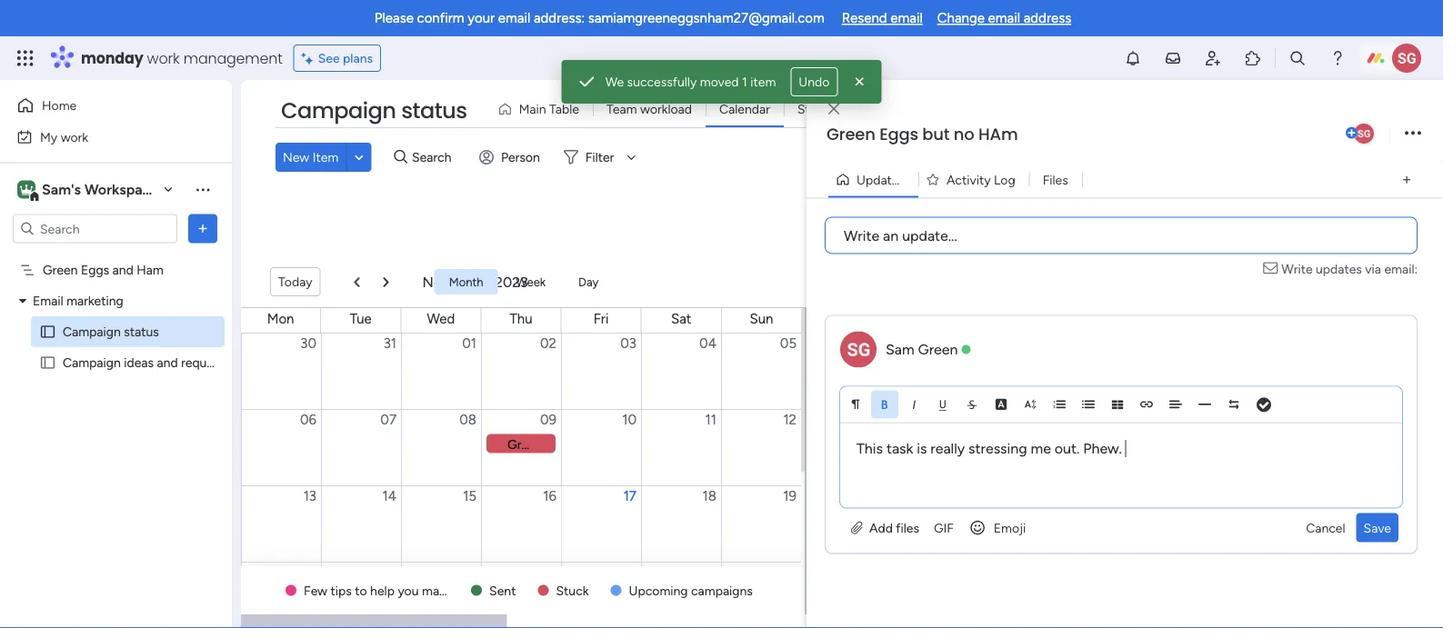 Task type: describe. For each thing, give the bounding box(es) containing it.
1 inside button
[[916, 172, 922, 187]]

green for green eggs but no ham
[[827, 123, 876, 146]]

dapulse attachment image
[[852, 520, 863, 536]]

emoji button
[[962, 514, 1034, 543]]

resend email
[[842, 10, 923, 26]]

files
[[896, 520, 920, 536]]

campaigns
[[691, 583, 753, 599]]

write an update... button
[[825, 217, 1418, 254]]

table image
[[1112, 398, 1125, 411]]

dapulse drag 2 image
[[810, 334, 816, 355]]

undo
[[799, 74, 830, 90]]

emoji
[[994, 520, 1026, 536]]

updates
[[857, 172, 905, 187]]

list arrow image
[[354, 276, 360, 288]]

successfully
[[627, 74, 697, 90]]

campaign status inside "campaign status" field
[[281, 96, 467, 126]]

change
[[938, 10, 985, 26]]

rtl ltr image
[[1228, 398, 1241, 411]]

public board image for campaign status
[[39, 323, 56, 341]]

home button
[[11, 91, 196, 120]]

new
[[283, 150, 310, 165]]

&bull; bullets image
[[1083, 398, 1095, 411]]

invite members image
[[1205, 49, 1223, 67]]

arrow down image
[[621, 146, 643, 168]]

1 email from the left
[[498, 10, 531, 26]]

workspace options image
[[194, 180, 212, 199]]

updates / 1 button
[[829, 165, 922, 194]]

resend email link
[[842, 10, 923, 26]]

write for write an update...
[[844, 227, 880, 244]]

2 vertical spatial green
[[918, 341, 959, 358]]

monday work management
[[81, 48, 283, 68]]

team workload
[[607, 101, 692, 117]]

1 workspace image from the left
[[17, 180, 35, 200]]

save button
[[1357, 514, 1399, 543]]

﻿phew.
[[1084, 440, 1123, 458]]

sam's workspace button
[[13, 174, 181, 205]]

underline image
[[937, 398, 950, 411]]

help image
[[1329, 49, 1347, 67]]

main
[[519, 101, 546, 117]]

home
[[42, 98, 77, 113]]

sent
[[490, 583, 516, 599]]

november
[[423, 273, 491, 291]]

strikethrough image
[[966, 398, 979, 411]]

campaign inside "campaign status" field
[[281, 96, 396, 126]]

please
[[375, 10, 414, 26]]

via
[[1366, 262, 1382, 277]]

1 inside alert
[[742, 74, 748, 90]]

upcoming campaigns
[[629, 583, 753, 599]]

address:
[[534, 10, 585, 26]]

eggs for and
[[81, 262, 109, 278]]

new item
[[283, 150, 339, 165]]

chart
[[838, 101, 867, 117]]

confirm
[[417, 10, 465, 26]]

1 horizontal spatial options image
[[1406, 121, 1422, 146]]

write updates via email:
[[1282, 262, 1418, 277]]

me
[[1031, 440, 1052, 458]]

requests
[[181, 355, 230, 371]]

workload
[[641, 101, 692, 117]]

updates
[[1317, 262, 1363, 277]]

Search field
[[408, 145, 462, 170]]

ham
[[137, 262, 164, 278]]

2 workspace image from the left
[[20, 180, 33, 200]]

work for monday
[[147, 48, 180, 68]]

my work
[[40, 129, 88, 145]]

workspace selection element
[[17, 179, 160, 202]]

save
[[1364, 520, 1392, 536]]

add files
[[867, 520, 920, 536]]

calendar button
[[706, 95, 784, 124]]

2 vertical spatial campaign
[[63, 355, 121, 371]]

files
[[1043, 172, 1069, 187]]

v2 search image
[[394, 147, 408, 168]]

november 2023
[[423, 273, 528, 291]]

public board image for campaign ideas and requests
[[39, 354, 56, 372]]

today
[[278, 274, 313, 290]]

cancel
[[1307, 520, 1346, 536]]

no
[[954, 123, 975, 146]]

management
[[184, 48, 283, 68]]

please confirm your email address: samiamgreeneggsnham27@gmail.com
[[375, 10, 825, 26]]

gif button
[[927, 514, 962, 543]]

stressing
[[969, 440, 1028, 458]]

ham
[[979, 123, 1018, 146]]

my work button
[[11, 122, 196, 151]]

list arrow image
[[384, 276, 389, 288]]

day
[[579, 275, 599, 289]]

inbox image
[[1165, 49, 1183, 67]]

stuck
[[556, 583, 589, 599]]

Green Eggs but no HAm field
[[822, 123, 1343, 146]]

link image
[[1141, 398, 1154, 411]]

cancel button
[[1299, 514, 1353, 543]]

﻿this
[[857, 440, 883, 458]]

change email address link
[[938, 10, 1072, 26]]

address
[[1024, 10, 1072, 26]]

green for green eggs and ham
[[43, 262, 78, 278]]

2023
[[495, 273, 528, 291]]

is
[[917, 440, 927, 458]]

month
[[449, 275, 484, 289]]

sun
[[750, 311, 774, 328]]

new item button
[[276, 143, 346, 172]]

your
[[468, 10, 495, 26]]

week link
[[502, 269, 560, 295]]

marketing
[[67, 293, 124, 309]]

write for write updates via email:
[[1282, 262, 1313, 277]]

green eggs but no ham
[[827, 123, 1018, 146]]

item
[[751, 74, 776, 90]]

checklist image
[[1257, 399, 1272, 412]]

work for my
[[61, 129, 88, 145]]

dapulse addbtn image
[[1347, 127, 1358, 139]]

filter
[[586, 150, 614, 165]]

day link
[[564, 269, 614, 295]]

updates / 1
[[857, 172, 922, 187]]

alert containing we successfully moved 1 item
[[562, 60, 882, 104]]

italic image
[[908, 398, 921, 411]]

email:
[[1385, 262, 1418, 277]]

activity log button
[[919, 165, 1030, 194]]

update...
[[903, 227, 958, 244]]



Task type: vqa. For each thing, say whether or not it's contained in the screenshot.
Docs
no



Task type: locate. For each thing, give the bounding box(es) containing it.
angle down image
[[355, 151, 364, 164]]

1 horizontal spatial email
[[891, 10, 923, 26]]

1 horizontal spatial and
[[157, 355, 178, 371]]

0 horizontal spatial close image
[[829, 103, 840, 116]]

1 horizontal spatial close image
[[851, 73, 869, 91]]

files button
[[1030, 165, 1082, 194]]

out.
[[1055, 440, 1080, 458]]

1 horizontal spatial status
[[401, 96, 467, 126]]

notifications image
[[1125, 49, 1143, 67]]

0 vertical spatial work
[[147, 48, 180, 68]]

0 horizontal spatial work
[[61, 129, 88, 145]]

add
[[870, 520, 893, 536]]

work right monday
[[147, 48, 180, 68]]

samiamgreeneggsnham27@gmail.com
[[589, 10, 825, 26]]

campaign down marketing
[[63, 324, 121, 340]]

1 vertical spatial status
[[124, 324, 159, 340]]

item
[[313, 150, 339, 165]]

envelope o image
[[1264, 260, 1282, 279]]

1 left item
[[742, 74, 748, 90]]

status inside list box
[[124, 324, 159, 340]]

undo button
[[791, 67, 838, 96]]

close image inside alert
[[851, 73, 869, 91]]

alert
[[562, 60, 882, 104]]

close image
[[851, 73, 869, 91], [829, 103, 840, 116]]

team workload button
[[593, 95, 706, 124]]

green inside field
[[827, 123, 876, 146]]

and
[[112, 262, 134, 278], [157, 355, 178, 371]]

1 right /
[[916, 172, 922, 187]]

task
[[887, 440, 914, 458]]

fri
[[594, 311, 609, 328]]

1 vertical spatial 1
[[916, 172, 922, 187]]

and for eggs
[[112, 262, 134, 278]]

text color image
[[995, 398, 1008, 411]]

email right resend
[[891, 10, 923, 26]]

0 horizontal spatial eggs
[[81, 262, 109, 278]]

ideas
[[124, 355, 154, 371]]

campaign status up the angle down image
[[281, 96, 467, 126]]

options image down workspace options image
[[194, 220, 212, 238]]

campaign
[[281, 96, 396, 126], [63, 324, 121, 340], [63, 355, 121, 371]]

0 vertical spatial and
[[112, 262, 134, 278]]

workspace
[[85, 181, 158, 198]]

0 vertical spatial campaign
[[281, 96, 396, 126]]

really
[[931, 440, 965, 458]]

1 horizontal spatial sam green image
[[1393, 44, 1422, 73]]

eggs left but
[[880, 123, 919, 146]]

my
[[40, 129, 58, 145]]

/
[[908, 172, 913, 187]]

0 horizontal spatial email
[[498, 10, 531, 26]]

but
[[923, 123, 950, 146]]

1 vertical spatial work
[[61, 129, 88, 145]]

sat
[[671, 311, 692, 328]]

0 vertical spatial write
[[844, 227, 880, 244]]

3 email from the left
[[989, 10, 1021, 26]]

green up the email
[[43, 262, 78, 278]]

campaign status down marketing
[[63, 324, 159, 340]]

month link
[[435, 269, 498, 295]]

change email address
[[938, 10, 1072, 26]]

close image up chart
[[851, 73, 869, 91]]

and left ham
[[112, 262, 134, 278]]

1 horizontal spatial campaign status
[[281, 96, 467, 126]]

calendar
[[720, 101, 770, 117]]

1 public board image from the top
[[39, 323, 56, 341]]

sam
[[886, 341, 915, 358]]

mon
[[267, 311, 294, 328]]

filter button
[[557, 143, 643, 172]]

0 horizontal spatial green
[[43, 262, 78, 278]]

and right ideas
[[157, 355, 178, 371]]

1 vertical spatial close image
[[829, 103, 840, 116]]

1 horizontal spatial eggs
[[880, 123, 919, 146]]

email
[[498, 10, 531, 26], [891, 10, 923, 26], [989, 10, 1021, 26]]

1 vertical spatial eggs
[[81, 262, 109, 278]]

1 horizontal spatial 1
[[916, 172, 922, 187]]

sam green
[[886, 341, 959, 358]]

1 horizontal spatial work
[[147, 48, 180, 68]]

1. numbers image
[[1054, 398, 1066, 411]]

team
[[607, 101, 637, 117]]

today button
[[270, 267, 321, 297]]

green
[[827, 123, 876, 146], [43, 262, 78, 278], [918, 341, 959, 358]]

monday
[[81, 48, 143, 68]]

eggs up marketing
[[81, 262, 109, 278]]

Campaign status field
[[277, 96, 472, 126]]

size image
[[1024, 398, 1037, 411]]

Search in workspace field
[[38, 218, 152, 239]]

2 public board image from the top
[[39, 354, 56, 372]]

options image up add view icon
[[1406, 121, 1422, 146]]

work
[[147, 48, 180, 68], [61, 129, 88, 145]]

campaign status
[[281, 96, 467, 126], [63, 324, 159, 340]]

write
[[844, 227, 880, 244], [1282, 262, 1313, 277]]

0 vertical spatial options image
[[1406, 121, 1422, 146]]

see plans
[[318, 50, 373, 66]]

2 horizontal spatial email
[[989, 10, 1021, 26]]

2 horizontal spatial green
[[918, 341, 959, 358]]

write left an at right
[[844, 227, 880, 244]]

eggs inside field
[[880, 123, 919, 146]]

table
[[550, 101, 580, 117]]

1 vertical spatial sam green image
[[1353, 122, 1377, 146]]

gif
[[934, 520, 954, 536]]

write inside button
[[844, 227, 880, 244]]

caret down image
[[19, 295, 26, 308]]

0 vertical spatial campaign status
[[281, 96, 467, 126]]

1
[[742, 74, 748, 90], [916, 172, 922, 187]]

1 vertical spatial and
[[157, 355, 178, 371]]

﻿this task is really stressing me out. ﻿phew.
[[857, 440, 1126, 458]]

email right your
[[498, 10, 531, 26]]

work right my
[[61, 129, 88, 145]]

work inside button
[[61, 129, 88, 145]]

email for change email address
[[989, 10, 1021, 26]]

0 vertical spatial 1
[[742, 74, 748, 90]]

0 horizontal spatial 1
[[742, 74, 748, 90]]

write left updates
[[1282, 262, 1313, 277]]

status chart
[[798, 101, 867, 117]]

options image
[[1406, 121, 1422, 146], [194, 220, 212, 238]]

bold image
[[879, 398, 892, 411]]

thu
[[510, 311, 533, 328]]

write an update...
[[844, 227, 958, 244]]

1 horizontal spatial write
[[1282, 262, 1313, 277]]

campaign left ideas
[[63, 355, 121, 371]]

email for resend email
[[891, 10, 923, 26]]

campaign ideas and requests
[[63, 355, 230, 371]]

status
[[798, 101, 835, 117]]

0 horizontal spatial write
[[844, 227, 880, 244]]

public board image
[[39, 323, 56, 341], [39, 354, 56, 372]]

0 vertical spatial eggs
[[880, 123, 919, 146]]

sam green image
[[1393, 44, 1422, 73], [1353, 122, 1377, 146]]

sam green link
[[886, 341, 959, 358]]

an
[[884, 227, 899, 244]]

wed
[[427, 311, 455, 328]]

list box containing green eggs and ham
[[0, 251, 232, 624]]

align image
[[1170, 398, 1183, 411]]

plans
[[343, 50, 373, 66]]

1 vertical spatial public board image
[[39, 354, 56, 372]]

see
[[318, 50, 340, 66]]

apps image
[[1245, 49, 1263, 67]]

email
[[33, 293, 63, 309]]

0 horizontal spatial sam green image
[[1353, 122, 1377, 146]]

format image
[[850, 398, 863, 411]]

tue
[[350, 311, 372, 328]]

2 email from the left
[[891, 10, 923, 26]]

and for ideas
[[157, 355, 178, 371]]

activity
[[947, 172, 991, 187]]

close image down undo button
[[829, 103, 840, 116]]

line image
[[1199, 398, 1212, 411]]

status
[[401, 96, 467, 126], [124, 324, 159, 340]]

green eggs and ham
[[43, 262, 164, 278]]

0 horizontal spatial status
[[124, 324, 159, 340]]

0 vertical spatial close image
[[851, 73, 869, 91]]

status inside field
[[401, 96, 467, 126]]

resend
[[842, 10, 888, 26]]

0 vertical spatial green
[[827, 123, 876, 146]]

add view image
[[1404, 173, 1411, 186]]

0 vertical spatial public board image
[[39, 323, 56, 341]]

status chart button
[[784, 95, 881, 124]]

list box
[[0, 251, 232, 624]]

green down chart
[[827, 123, 876, 146]]

0 vertical spatial status
[[401, 96, 467, 126]]

campaign up item
[[281, 96, 396, 126]]

1 vertical spatial green
[[43, 262, 78, 278]]

0 horizontal spatial options image
[[194, 220, 212, 238]]

sam's workspace
[[42, 181, 158, 198]]

see plans button
[[294, 45, 381, 72]]

eggs for but
[[880, 123, 919, 146]]

1 vertical spatial campaign status
[[63, 324, 159, 340]]

search everything image
[[1289, 49, 1307, 67]]

0 horizontal spatial and
[[112, 262, 134, 278]]

upcoming
[[629, 583, 688, 599]]

main table
[[519, 101, 580, 117]]

workspace image
[[17, 180, 35, 200], [20, 180, 33, 200]]

status up search field
[[401, 96, 467, 126]]

status up ideas
[[124, 324, 159, 340]]

1 horizontal spatial green
[[827, 123, 876, 146]]

0 vertical spatial sam green image
[[1393, 44, 1422, 73]]

email marketing
[[33, 293, 124, 309]]

select product image
[[16, 49, 35, 67]]

0 horizontal spatial campaign status
[[63, 324, 159, 340]]

sam's
[[42, 181, 81, 198]]

1 vertical spatial options image
[[194, 220, 212, 238]]

1 vertical spatial write
[[1282, 262, 1313, 277]]

green right sam
[[918, 341, 959, 358]]

we successfully moved 1 item
[[606, 74, 776, 90]]

email right change
[[989, 10, 1021, 26]]

1 vertical spatial campaign
[[63, 324, 121, 340]]



